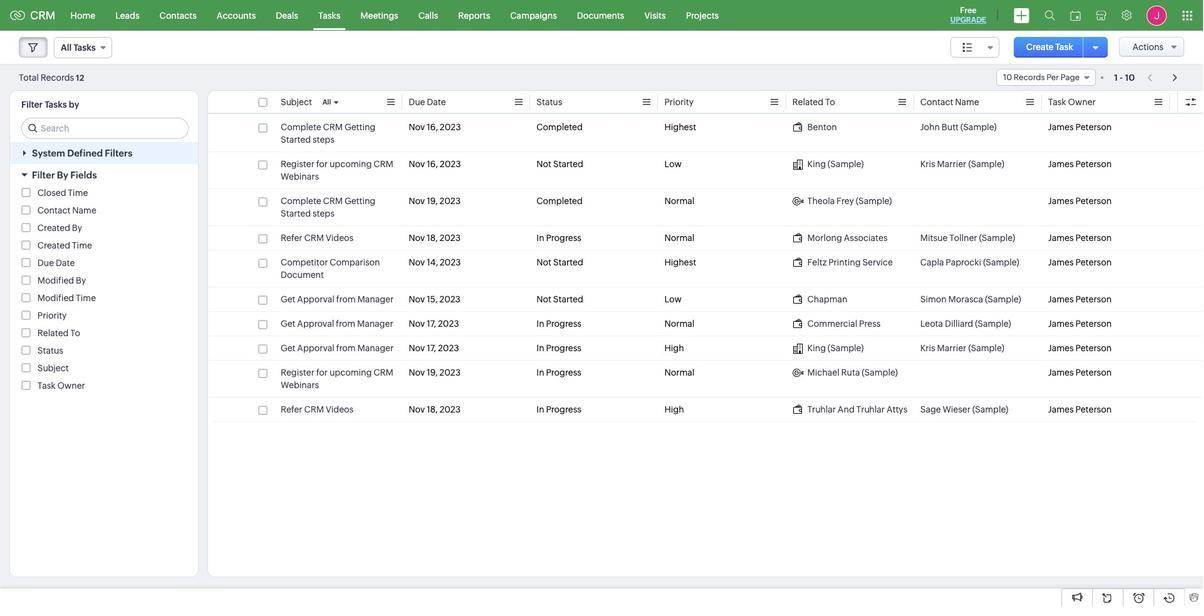 Task type: locate. For each thing, give the bounding box(es) containing it.
2023 for the theola frey (sample) link
[[439, 196, 461, 206]]

0 vertical spatial register for upcoming crm webinars
[[281, 159, 393, 182]]

complete crm getting started steps link
[[281, 121, 396, 146], [281, 195, 396, 220]]

nov 14, 2023
[[409, 258, 461, 268]]

james peterson for simon morasca (sample) link
[[1048, 294, 1112, 305]]

highest
[[664, 122, 696, 132], [664, 258, 696, 268]]

progress
[[546, 233, 581, 243], [546, 319, 581, 329], [546, 343, 581, 353], [546, 368, 581, 378], [546, 405, 581, 415]]

apporval
[[297, 294, 334, 305], [297, 343, 334, 353]]

0 vertical spatial highest
[[664, 122, 696, 132]]

row group
[[208, 115, 1203, 422]]

contact down closed
[[37, 206, 70, 216]]

0 horizontal spatial priority
[[37, 311, 67, 321]]

9 nov from the top
[[409, 368, 425, 378]]

2 nov 18, 2023 from the top
[[409, 405, 461, 415]]

1 vertical spatial to
[[70, 328, 80, 338]]

in for commercial press
[[537, 319, 544, 329]]

for
[[316, 159, 328, 169], [316, 368, 328, 378]]

0 vertical spatial register
[[281, 159, 314, 169]]

videos for normal
[[326, 233, 354, 243]]

0 vertical spatial low
[[664, 159, 682, 169]]

1 vertical spatial 16,
[[427, 159, 438, 169]]

1 horizontal spatial name
[[955, 97, 979, 107]]

visits
[[644, 10, 666, 20]]

1 19, from the top
[[427, 196, 438, 206]]

0 vertical spatial steps
[[313, 135, 334, 145]]

register for upcoming crm webinars link for nov 19, 2023
[[281, 367, 396, 392]]

1 from from the top
[[336, 294, 356, 305]]

kris marrier (sample) link down john butt (sample)
[[920, 158, 1004, 170]]

to up benton
[[825, 97, 835, 107]]

tasks right deals
[[318, 10, 340, 20]]

to
[[825, 97, 835, 107], [70, 328, 80, 338]]

0 vertical spatial due date
[[409, 97, 446, 107]]

7 peterson from the top
[[1075, 319, 1112, 329]]

1 vertical spatial highest
[[664, 258, 696, 268]]

0 vertical spatial get apporval from manager
[[281, 294, 394, 305]]

1 get from the top
[[281, 294, 295, 305]]

10 james from the top
[[1048, 405, 1074, 415]]

3 get from the top
[[281, 343, 295, 353]]

1 horizontal spatial 10
[[1125, 72, 1135, 82]]

9 james peterson from the top
[[1048, 368, 1112, 378]]

5 james peterson from the top
[[1048, 258, 1112, 268]]

1 vertical spatial related to
[[37, 328, 80, 338]]

0 vertical spatial 19,
[[427, 196, 438, 206]]

in progress for morlong
[[537, 233, 581, 243]]

deals
[[276, 10, 298, 20]]

10 right -
[[1125, 72, 1135, 82]]

1 horizontal spatial all
[[322, 98, 331, 106]]

by up modified time
[[76, 276, 86, 286]]

webinars for nov 16, 2023
[[281, 172, 319, 182]]

19, for complete crm getting started steps
[[427, 196, 438, 206]]

0 horizontal spatial due date
[[37, 258, 75, 268]]

morasca
[[948, 294, 983, 305]]

search element
[[1037, 0, 1063, 31]]

modified down modified by
[[37, 293, 74, 303]]

king (sample) up the theola frey (sample) link
[[807, 159, 864, 169]]

1 marrier from the top
[[937, 159, 966, 169]]

7 nov from the top
[[409, 319, 425, 329]]

2 get from the top
[[281, 319, 295, 329]]

contact up john
[[920, 97, 953, 107]]

1 complete crm getting started steps from the top
[[281, 122, 375, 145]]

0 vertical spatial due
[[409, 97, 425, 107]]

4 progress from the top
[[546, 368, 581, 378]]

complete crm getting started steps for nov 16, 2023
[[281, 122, 375, 145]]

fields
[[70, 170, 97, 180]]

1 webinars from the top
[[281, 172, 319, 182]]

from down get approval from manager at the left bottom of page
[[336, 343, 356, 353]]

1 in progress from the top
[[537, 233, 581, 243]]

0 vertical spatial high
[[664, 343, 684, 353]]

1 modified from the top
[[37, 276, 74, 286]]

2 19, from the top
[[427, 368, 438, 378]]

high for king (sample)
[[664, 343, 684, 353]]

0 horizontal spatial truhlar
[[807, 405, 836, 415]]

1 get apporval from manager from the top
[[281, 294, 394, 305]]

steps for nov 19, 2023
[[313, 209, 334, 219]]

feltz printing service link
[[792, 256, 893, 269]]

1 18, from the top
[[427, 233, 438, 243]]

1 vertical spatial modified
[[37, 293, 74, 303]]

1 not started from the top
[[537, 159, 583, 169]]

from right approval
[[336, 319, 355, 329]]

2 nov from the top
[[409, 159, 425, 169]]

filter down total
[[21, 100, 43, 110]]

tasks inside tasks link
[[318, 10, 340, 20]]

0 horizontal spatial related
[[37, 328, 69, 338]]

normal for theola frey (sample)
[[664, 196, 694, 206]]

2 complete crm getting started steps link from the top
[[281, 195, 396, 220]]

3 nov from the top
[[409, 196, 425, 206]]

2 vertical spatial by
[[76, 276, 86, 286]]

2 marrier from the top
[[937, 343, 966, 353]]

created down created by
[[37, 241, 70, 251]]

low
[[664, 159, 682, 169], [664, 294, 682, 305]]

michael ruta (sample)
[[807, 368, 898, 378]]

0 vertical spatial nov 16, 2023
[[409, 122, 461, 132]]

1 vertical spatial by
[[72, 223, 82, 233]]

refer crm videos link
[[281, 232, 354, 244], [281, 404, 354, 416]]

0 horizontal spatial 10
[[1003, 73, 1012, 82]]

marrier down butt
[[937, 159, 966, 169]]

18, for high
[[427, 405, 438, 415]]

total
[[19, 72, 39, 82]]

by up closed time
[[57, 170, 68, 180]]

task inside button
[[1055, 42, 1073, 52]]

0 vertical spatial complete crm getting started steps
[[281, 122, 375, 145]]

marrier
[[937, 159, 966, 169], [937, 343, 966, 353]]

1 vertical spatial priority
[[37, 311, 67, 321]]

(sample) up michael ruta (sample) link
[[828, 343, 864, 353]]

document
[[281, 270, 324, 280]]

0 vertical spatial for
[[316, 159, 328, 169]]

(sample) right wieser
[[972, 405, 1008, 415]]

2 getting from the top
[[345, 196, 375, 206]]

5 in from the top
[[537, 405, 544, 415]]

1 getting from the top
[[345, 122, 375, 132]]

steps for nov 16, 2023
[[313, 135, 334, 145]]

filter by fields button
[[10, 164, 198, 186]]

2 17, from the top
[[427, 343, 436, 353]]

2 created from the top
[[37, 241, 70, 251]]

2 peterson from the top
[[1075, 159, 1112, 169]]

nov 18, 2023
[[409, 233, 461, 243], [409, 405, 461, 415]]

all inside field
[[61, 43, 72, 53]]

tasks
[[318, 10, 340, 20], [74, 43, 96, 53], [45, 100, 67, 110]]

2 complete crm getting started steps from the top
[[281, 196, 375, 219]]

mitsue tollner (sample) link
[[920, 232, 1015, 244]]

2 truhlar from the left
[[856, 405, 885, 415]]

6 nov from the top
[[409, 294, 425, 305]]

1 highest from the top
[[664, 122, 696, 132]]

created up created time
[[37, 223, 70, 233]]

1 vertical spatial get apporval from manager link
[[281, 342, 394, 355]]

kris down leota
[[920, 343, 935, 353]]

truhlar and truhlar attys
[[807, 405, 907, 415]]

started for comparison
[[553, 258, 583, 268]]

0 vertical spatial refer crm videos
[[281, 233, 354, 243]]

1 16, from the top
[[427, 122, 438, 132]]

0 vertical spatial refer
[[281, 233, 302, 243]]

to down modified time
[[70, 328, 80, 338]]

0 vertical spatial modified
[[37, 276, 74, 286]]

1 vertical spatial created
[[37, 241, 70, 251]]

contacts
[[160, 10, 197, 20]]

due date
[[409, 97, 446, 107], [37, 258, 75, 268]]

in progress for king
[[537, 343, 581, 353]]

filter for filter by fields
[[32, 170, 55, 180]]

1 vertical spatial complete
[[281, 196, 321, 206]]

leads link
[[105, 0, 150, 30]]

2 kris from the top
[[920, 343, 935, 353]]

0 vertical spatial not
[[537, 159, 551, 169]]

records left per
[[1014, 73, 1045, 82]]

all
[[61, 43, 72, 53], [322, 98, 331, 106]]

time down fields
[[68, 188, 88, 198]]

3 progress from the top
[[546, 343, 581, 353]]

tasks up 12
[[74, 43, 96, 53]]

1 vertical spatial task
[[1048, 97, 1066, 107]]

nov for michael ruta (sample) link
[[409, 368, 425, 378]]

get apporval from manager link for nov 17, 2023
[[281, 342, 394, 355]]

3 not from the top
[[537, 294, 551, 305]]

4 james peterson from the top
[[1048, 233, 1112, 243]]

2023 for michael ruta (sample) link
[[439, 368, 461, 378]]

by for modified
[[76, 276, 86, 286]]

1 videos from the top
[[326, 233, 354, 243]]

king (sample) for low
[[807, 159, 864, 169]]

0 vertical spatial apporval
[[297, 294, 334, 305]]

1 get apporval from manager link from the top
[[281, 293, 394, 306]]

2023 for commercial press "link" on the bottom right
[[438, 319, 459, 329]]

2 completed from the top
[[537, 196, 583, 206]]

3 in from the top
[[537, 343, 544, 353]]

0 vertical spatial created
[[37, 223, 70, 233]]

kris marrier (sample) link
[[920, 158, 1004, 170], [920, 342, 1004, 355]]

manager right approval
[[357, 319, 393, 329]]

0 vertical spatial related
[[792, 97, 823, 107]]

in for morlong associates
[[537, 233, 544, 243]]

2 in from the top
[[537, 319, 544, 329]]

5 progress from the top
[[546, 405, 581, 415]]

nov for the theola frey (sample) link
[[409, 196, 425, 206]]

peterson for leota dilliard (sample) link
[[1075, 319, 1112, 329]]

1 vertical spatial nov 16, 2023
[[409, 159, 461, 169]]

1 vertical spatial completed
[[537, 196, 583, 206]]

0 vertical spatial kris marrier (sample) link
[[920, 158, 1004, 170]]

0 horizontal spatial to
[[70, 328, 80, 338]]

9 james from the top
[[1048, 368, 1074, 378]]

john butt (sample)
[[920, 122, 997, 132]]

manager down comparison
[[357, 294, 394, 305]]

1 horizontal spatial task owner
[[1048, 97, 1096, 107]]

videos for high
[[326, 405, 354, 415]]

king down benton link on the top right of page
[[807, 159, 826, 169]]

peterson for simon morasca (sample) link
[[1075, 294, 1112, 305]]

10 inside field
[[1003, 73, 1012, 82]]

17, for get apporval from manager
[[427, 343, 436, 353]]

apporval down approval
[[297, 343, 334, 353]]

projects link
[[676, 0, 729, 30]]

4 james from the top
[[1048, 233, 1074, 243]]

webinars for nov 19, 2023
[[281, 380, 319, 390]]

1 register for upcoming crm webinars from the top
[[281, 159, 393, 182]]

3 peterson from the top
[[1075, 196, 1112, 206]]

2 vertical spatial time
[[76, 293, 96, 303]]

complete crm getting started steps
[[281, 122, 375, 145], [281, 196, 375, 219]]

1 horizontal spatial owner
[[1068, 97, 1096, 107]]

from up get approval from manager at the left bottom of page
[[336, 294, 356, 305]]

1 vertical spatial steps
[[313, 209, 334, 219]]

1 in from the top
[[537, 233, 544, 243]]

marrier for high
[[937, 343, 966, 353]]

king (sample) link down benton
[[792, 158, 864, 170]]

Search text field
[[22, 118, 188, 138]]

for for nov 16, 2023
[[316, 159, 328, 169]]

1 vertical spatial refer crm videos
[[281, 405, 354, 415]]

0 vertical spatial date
[[427, 97, 446, 107]]

(sample) right the morasca on the right of page
[[985, 294, 1021, 305]]

nov for morlong associates link
[[409, 233, 425, 243]]

upcoming for nov 19, 2023
[[329, 368, 372, 378]]

filter inside dropdown button
[[32, 170, 55, 180]]

1 vertical spatial for
[[316, 368, 328, 378]]

king (sample) link for high
[[792, 342, 864, 355]]

3 james from the top
[[1048, 196, 1074, 206]]

2 upcoming from the top
[[329, 368, 372, 378]]

get apporval from manager link down get approval from manager at the left bottom of page
[[281, 342, 394, 355]]

1 vertical spatial complete crm getting started steps link
[[281, 195, 396, 220]]

19,
[[427, 196, 438, 206], [427, 368, 438, 378]]

get for low
[[281, 294, 295, 305]]

3 in progress from the top
[[537, 343, 581, 353]]

2 refer crm videos from the top
[[281, 405, 354, 415]]

modified
[[37, 276, 74, 286], [37, 293, 74, 303]]

1 vertical spatial contact name
[[37, 206, 96, 216]]

0 vertical spatial tasks
[[318, 10, 340, 20]]

in
[[537, 233, 544, 243], [537, 319, 544, 329], [537, 343, 544, 353], [537, 368, 544, 378], [537, 405, 544, 415]]

high
[[664, 343, 684, 353], [664, 405, 684, 415]]

0 vertical spatial kris
[[920, 159, 935, 169]]

0 vertical spatial owner
[[1068, 97, 1096, 107]]

records inside field
[[1014, 73, 1045, 82]]

refer crm videos link for normal
[[281, 232, 354, 244]]

nov for the truhlar and truhlar attys link
[[409, 405, 425, 415]]

not started for nov 16, 2023
[[537, 159, 583, 169]]

(sample) right paprocki
[[983, 258, 1019, 268]]

1 vertical spatial not
[[537, 258, 551, 268]]

2 high from the top
[[664, 405, 684, 415]]

james for benton link on the top right of page
[[1048, 122, 1074, 132]]

by for created
[[72, 223, 82, 233]]

10 left per
[[1003, 73, 1012, 82]]

complete for nov 19, 2023
[[281, 196, 321, 206]]

john
[[920, 122, 940, 132]]

5 peterson from the top
[[1075, 258, 1112, 268]]

4 nov from the top
[[409, 233, 425, 243]]

chapman
[[807, 294, 847, 305]]

1 vertical spatial 19,
[[427, 368, 438, 378]]

getting for nov 16, 2023
[[345, 122, 375, 132]]

1 king (sample) link from the top
[[792, 158, 864, 170]]

1 king from the top
[[807, 159, 826, 169]]

refer crm videos for high
[[281, 405, 354, 415]]

contact name down closed time
[[37, 206, 96, 216]]

completed for nov 16, 2023
[[537, 122, 583, 132]]

progress for michael ruta (sample)
[[546, 368, 581, 378]]

2 videos from the top
[[326, 405, 354, 415]]

2 james peterson from the top
[[1048, 159, 1112, 169]]

james peterson for kris marrier (sample) link corresponding to high
[[1048, 343, 1112, 353]]

kris marrier (sample) link down dilliard
[[920, 342, 1004, 355]]

get down get approval from manager link
[[281, 343, 295, 353]]

james
[[1048, 122, 1074, 132], [1048, 159, 1074, 169], [1048, 196, 1074, 206], [1048, 233, 1074, 243], [1048, 258, 1074, 268], [1048, 294, 1074, 305], [1048, 319, 1074, 329], [1048, 343, 1074, 353], [1048, 368, 1074, 378], [1048, 405, 1074, 415]]

0 vertical spatial not started
[[537, 159, 583, 169]]

get for high
[[281, 343, 295, 353]]

records left 12
[[41, 72, 74, 82]]

0 vertical spatial by
[[57, 170, 68, 180]]

1 peterson from the top
[[1075, 122, 1112, 132]]

10 james peterson from the top
[[1048, 405, 1112, 415]]

benton
[[807, 122, 837, 132]]

2 get apporval from manager from the top
[[281, 343, 394, 353]]

complete crm getting started steps for nov 19, 2023
[[281, 196, 375, 219]]

contact name up butt
[[920, 97, 979, 107]]

1 vertical spatial high
[[664, 405, 684, 415]]

manager down get approval from manager link
[[357, 343, 394, 353]]

1 vertical spatial owner
[[57, 381, 85, 391]]

visits link
[[634, 0, 676, 30]]

modified up modified time
[[37, 276, 74, 286]]

1 register from the top
[[281, 159, 314, 169]]

peterson for mitsue tollner (sample) link at the top
[[1075, 233, 1112, 243]]

0 vertical spatial king
[[807, 159, 826, 169]]

king (sample)
[[807, 159, 864, 169], [807, 343, 864, 353]]

2 complete from the top
[[281, 196, 321, 206]]

nov 17, 2023
[[409, 319, 459, 329], [409, 343, 459, 353]]

register
[[281, 159, 314, 169], [281, 368, 314, 378]]

0 horizontal spatial contact
[[37, 206, 70, 216]]

date
[[427, 97, 446, 107], [56, 258, 75, 268]]

1 vertical spatial getting
[[345, 196, 375, 206]]

1 completed from the top
[[537, 122, 583, 132]]

time for created time
[[72, 241, 92, 251]]

1 vertical spatial videos
[[326, 405, 354, 415]]

time down created by
[[72, 241, 92, 251]]

steps
[[313, 135, 334, 145], [313, 209, 334, 219]]

1 vertical spatial tasks
[[74, 43, 96, 53]]

0 vertical spatial nov 17, 2023
[[409, 319, 459, 329]]

king (sample) link
[[792, 158, 864, 170], [792, 342, 864, 355]]

webinars
[[281, 172, 319, 182], [281, 380, 319, 390]]

1 horizontal spatial priority
[[664, 97, 694, 107]]

get apporval from manager up get approval from manager at the left bottom of page
[[281, 294, 394, 305]]

benton link
[[792, 121, 837, 133]]

1 created from the top
[[37, 223, 70, 233]]

nov for commercial press "link" on the bottom right
[[409, 319, 425, 329]]

0 vertical spatial task owner
[[1048, 97, 1096, 107]]

contacts link
[[150, 0, 207, 30]]

0 vertical spatial status
[[537, 97, 562, 107]]

get apporval from manager link up get approval from manager at the left bottom of page
[[281, 293, 394, 306]]

2 nov 16, 2023 from the top
[[409, 159, 461, 169]]

register for upcoming crm webinars link
[[281, 158, 396, 183], [281, 367, 396, 392]]

4 normal from the top
[[664, 368, 694, 378]]

truhlar left and
[[807, 405, 836, 415]]

0 vertical spatial contact name
[[920, 97, 979, 107]]

register for nov 16, 2023
[[281, 159, 314, 169]]

1 vertical spatial king (sample)
[[807, 343, 864, 353]]

0 vertical spatial upcoming
[[329, 159, 372, 169]]

marrier down dilliard
[[937, 343, 966, 353]]

1 horizontal spatial status
[[537, 97, 562, 107]]

1 17, from the top
[[427, 319, 436, 329]]

related down modified time
[[37, 328, 69, 338]]

apporval up approval
[[297, 294, 334, 305]]

8 peterson from the top
[[1075, 343, 1112, 353]]

name down closed time
[[72, 206, 96, 216]]

james for michael ruta (sample) link
[[1048, 368, 1074, 378]]

filter by fields
[[32, 170, 97, 180]]

get apporval from manager down get approval from manager at the left bottom of page
[[281, 343, 394, 353]]

0 vertical spatial nov 19, 2023
[[409, 196, 461, 206]]

create menu image
[[1014, 8, 1029, 23]]

king for high
[[807, 343, 826, 353]]

filter up closed
[[32, 170, 55, 180]]

1 vertical spatial king (sample) link
[[792, 342, 864, 355]]

8 james peterson from the top
[[1048, 343, 1112, 353]]

kris marrier (sample) down john butt (sample)
[[920, 159, 1004, 169]]

2 for from the top
[[316, 368, 328, 378]]

1 horizontal spatial contact
[[920, 97, 953, 107]]

in progress for truhlar
[[537, 405, 581, 415]]

0 vertical spatial king (sample)
[[807, 159, 864, 169]]

1 vertical spatial 17,
[[427, 343, 436, 353]]

5 nov from the top
[[409, 258, 425, 268]]

1 vertical spatial refer
[[281, 405, 302, 415]]

5 in progress from the top
[[537, 405, 581, 415]]

2 steps from the top
[[313, 209, 334, 219]]

2 18, from the top
[[427, 405, 438, 415]]

1 vertical spatial filter
[[32, 170, 55, 180]]

crm link
[[10, 9, 56, 22]]

truhlar
[[807, 405, 836, 415], [856, 405, 885, 415]]

james peterson for leota dilliard (sample) link
[[1048, 319, 1112, 329]]

1 low from the top
[[664, 159, 682, 169]]

1 vertical spatial nov 19, 2023
[[409, 368, 461, 378]]

All Tasks field
[[54, 37, 112, 58]]

1 vertical spatial marrier
[[937, 343, 966, 353]]

1 not from the top
[[537, 159, 551, 169]]

name up john butt (sample) link
[[955, 97, 979, 107]]

1 vertical spatial webinars
[[281, 380, 319, 390]]

kris marrier (sample) down dilliard
[[920, 343, 1004, 353]]

campaigns link
[[500, 0, 567, 30]]

1 nov from the top
[[409, 122, 425, 132]]

get
[[281, 294, 295, 305], [281, 319, 295, 329], [281, 343, 295, 353]]

associates
[[844, 233, 888, 243]]

related to down modified time
[[37, 328, 80, 338]]

normal
[[664, 196, 694, 206], [664, 233, 694, 243], [664, 319, 694, 329], [664, 368, 694, 378]]

6 james peterson from the top
[[1048, 294, 1112, 305]]

time for closed time
[[68, 188, 88, 198]]

1 vertical spatial register for upcoming crm webinars
[[281, 368, 393, 390]]

5 james from the top
[[1048, 258, 1074, 268]]

king (sample) link down commercial
[[792, 342, 864, 355]]

2 modified from the top
[[37, 293, 74, 303]]

1 steps from the top
[[313, 135, 334, 145]]

None field
[[950, 37, 999, 58]]

by inside filter by fields dropdown button
[[57, 170, 68, 180]]

nov 17, 2023 for get apporval from manager
[[409, 343, 459, 353]]

michael ruta (sample) link
[[792, 367, 898, 379]]

0 vertical spatial 18,
[[427, 233, 438, 243]]

get down document
[[281, 294, 295, 305]]

calendar image
[[1070, 10, 1081, 20]]

priority
[[664, 97, 694, 107], [37, 311, 67, 321]]

kris down john
[[920, 159, 935, 169]]

related to up benton link on the top right of page
[[792, 97, 835, 107]]

2 register from the top
[[281, 368, 314, 378]]

by up created time
[[72, 223, 82, 233]]

accounts
[[217, 10, 256, 20]]

4 peterson from the top
[[1075, 233, 1112, 243]]

king up michael
[[807, 343, 826, 353]]

3 from from the top
[[336, 343, 356, 353]]

related up benton link on the top right of page
[[792, 97, 823, 107]]

free
[[960, 6, 977, 15]]

per
[[1046, 73, 1059, 82]]

2023 for the truhlar and truhlar attys link
[[439, 405, 461, 415]]

0 horizontal spatial all
[[61, 43, 72, 53]]

17,
[[427, 319, 436, 329], [427, 343, 436, 353]]

2 kris marrier (sample) from the top
[[920, 343, 1004, 353]]

0 vertical spatial all
[[61, 43, 72, 53]]

1 vertical spatial nov 17, 2023
[[409, 343, 459, 353]]

high for truhlar and truhlar attys
[[664, 405, 684, 415]]

actions
[[1132, 42, 1164, 52]]

tasks left the by
[[45, 100, 67, 110]]

get left approval
[[281, 319, 295, 329]]

profile element
[[1139, 0, 1174, 30]]

1 james from the top
[[1048, 122, 1074, 132]]

leota dilliard (sample)
[[920, 319, 1011, 329]]

and
[[838, 405, 854, 415]]

related to
[[792, 97, 835, 107], [37, 328, 80, 338]]

theola frey (sample) link
[[792, 195, 892, 207]]

kris
[[920, 159, 935, 169], [920, 343, 935, 353]]

2 low from the top
[[664, 294, 682, 305]]

started
[[281, 135, 311, 145], [553, 159, 583, 169], [281, 209, 311, 219], [553, 258, 583, 268], [553, 294, 583, 305]]

2 james from the top
[[1048, 159, 1074, 169]]

truhlar right and
[[856, 405, 885, 415]]

king (sample) down commercial press "link" on the bottom right
[[807, 343, 864, 353]]

0 vertical spatial contact
[[920, 97, 953, 107]]

theola
[[807, 196, 835, 206]]

mitsue
[[920, 233, 948, 243]]

tasks inside all tasks field
[[74, 43, 96, 53]]

1 horizontal spatial contact name
[[920, 97, 979, 107]]

time down modified by
[[76, 293, 96, 303]]

reports link
[[448, 0, 500, 30]]

1 vertical spatial king
[[807, 343, 826, 353]]

nov 16, 2023 for register for upcoming crm webinars
[[409, 159, 461, 169]]

get apporval from manager link
[[281, 293, 394, 306], [281, 342, 394, 355]]

18, for normal
[[427, 233, 438, 243]]

6 peterson from the top
[[1075, 294, 1112, 305]]

2 apporval from the top
[[297, 343, 334, 353]]

james for chapman link
[[1048, 294, 1074, 305]]

simon
[[920, 294, 947, 305]]

manager for high
[[357, 343, 394, 353]]

upcoming
[[329, 159, 372, 169], [329, 368, 372, 378]]

2023 for feltz printing service 'link'
[[440, 258, 461, 268]]

7 james peterson from the top
[[1048, 319, 1112, 329]]

1 vertical spatial status
[[37, 346, 63, 356]]

king (sample) link for low
[[792, 158, 864, 170]]

nov 17, 2023 for get approval from manager
[[409, 319, 459, 329]]

1 kris marrier (sample) link from the top
[[920, 158, 1004, 170]]

kris marrier (sample) link for low
[[920, 158, 1004, 170]]

0 horizontal spatial related to
[[37, 328, 80, 338]]



Task type: vqa. For each thing, say whether or not it's contained in the screenshot.


Task type: describe. For each thing, give the bounding box(es) containing it.
1 vertical spatial contact
[[37, 206, 70, 216]]

-
[[1120, 72, 1123, 82]]

capla paprocki (sample)
[[920, 258, 1019, 268]]

highest for completed
[[664, 122, 696, 132]]

get apporval from manager link for nov 15, 2023
[[281, 293, 394, 306]]

for for nov 19, 2023
[[316, 368, 328, 378]]

modified for modified by
[[37, 276, 74, 286]]

created for created time
[[37, 241, 70, 251]]

upgrade
[[950, 16, 986, 24]]

kris marrier (sample) for high
[[920, 343, 1004, 353]]

created for created by
[[37, 223, 70, 233]]

reports
[[458, 10, 490, 20]]

all for all
[[322, 98, 331, 106]]

highest for not started
[[664, 258, 696, 268]]

low for chapman
[[664, 294, 682, 305]]

frey
[[837, 196, 854, 206]]

theola frey (sample)
[[807, 196, 892, 206]]

0 horizontal spatial owner
[[57, 381, 85, 391]]

nov for chapman link
[[409, 294, 425, 305]]

home link
[[61, 0, 105, 30]]

0 vertical spatial name
[[955, 97, 979, 107]]

tasks for all tasks
[[74, 43, 96, 53]]

meetings
[[360, 10, 398, 20]]

paprocki
[[946, 258, 981, 268]]

get apporval from manager for nov 17, 2023
[[281, 343, 394, 353]]

refer for high
[[281, 405, 302, 415]]

time for modified time
[[76, 293, 96, 303]]

10 Records Per Page field
[[996, 69, 1096, 86]]

peterson for kris marrier (sample) link corresponding to high
[[1075, 343, 1112, 353]]

nov 19, 2023 for complete crm getting started steps
[[409, 196, 461, 206]]

free upgrade
[[950, 6, 986, 24]]

12
[[76, 73, 84, 82]]

morlong associates
[[807, 233, 888, 243]]

refer crm videos link for high
[[281, 404, 354, 416]]

nov 15, 2023
[[409, 294, 461, 305]]

(sample) down the simon morasca (sample)
[[975, 319, 1011, 329]]

1 horizontal spatial due
[[409, 97, 425, 107]]

total records 12
[[19, 72, 84, 82]]

refer crm videos for normal
[[281, 233, 354, 243]]

accounts link
[[207, 0, 266, 30]]

progress for king (sample)
[[546, 343, 581, 353]]

progress for truhlar and truhlar attys
[[546, 405, 581, 415]]

campaigns
[[510, 10, 557, 20]]

normal for michael ruta (sample)
[[664, 368, 694, 378]]

complete crm getting started steps link for nov 16, 2023
[[281, 121, 396, 146]]

0 vertical spatial subject
[[281, 97, 312, 107]]

all tasks
[[61, 43, 96, 53]]

system defined filters
[[32, 148, 132, 159]]

register for upcoming crm webinars link for nov 16, 2023
[[281, 158, 396, 183]]

chapman link
[[792, 293, 847, 306]]

sage wieser (sample) link
[[920, 404, 1008, 416]]

0 horizontal spatial contact name
[[37, 206, 96, 216]]

competitor comparison document link
[[281, 256, 396, 281]]

commercial press
[[807, 319, 881, 329]]

commercial press link
[[792, 318, 881, 330]]

closed time
[[37, 188, 88, 198]]

leota
[[920, 319, 943, 329]]

james for morlong associates link
[[1048, 233, 1074, 243]]

john butt (sample) link
[[920, 121, 997, 133]]

(sample) inside "link"
[[983, 258, 1019, 268]]

competitor
[[281, 258, 328, 268]]

10 records per page
[[1003, 73, 1080, 82]]

(sample) right ruta
[[862, 368, 898, 378]]

james peterson for low kris marrier (sample) link
[[1048, 159, 1112, 169]]

in for michael ruta (sample)
[[537, 368, 544, 378]]

1 - 10
[[1114, 72, 1135, 82]]

approval
[[297, 319, 334, 329]]

register for upcoming crm webinars for nov 16, 2023
[[281, 159, 393, 182]]

morlong associates link
[[792, 232, 888, 244]]

modified time
[[37, 293, 96, 303]]

0 vertical spatial to
[[825, 97, 835, 107]]

nov for low king (sample) link
[[409, 159, 425, 169]]

by
[[69, 100, 79, 110]]

capla
[[920, 258, 944, 268]]

(sample) down john butt (sample) link
[[968, 159, 1004, 169]]

nov 19, 2023 for register for upcoming crm webinars
[[409, 368, 461, 378]]

(sample) right the frey
[[856, 196, 892, 206]]

1 vertical spatial date
[[56, 258, 75, 268]]

attys
[[887, 405, 907, 415]]

created time
[[37, 241, 92, 251]]

create task button
[[1014, 37, 1086, 58]]

2023 for king (sample) link corresponding to high
[[438, 343, 459, 353]]

tollner
[[949, 233, 977, 243]]

(sample) up the frey
[[828, 159, 864, 169]]

row group containing complete crm getting started steps
[[208, 115, 1203, 422]]

14,
[[427, 258, 438, 268]]

1 vertical spatial subject
[[37, 363, 69, 373]]

home
[[71, 10, 95, 20]]

0 horizontal spatial due
[[37, 258, 54, 268]]

leota dilliard (sample) link
[[920, 318, 1011, 330]]

1 horizontal spatial due date
[[409, 97, 446, 107]]

refer for normal
[[281, 233, 302, 243]]

(sample) right tollner
[[979, 233, 1015, 243]]

not started for nov 15, 2023
[[537, 294, 583, 305]]

not for nov 16, 2023
[[537, 159, 551, 169]]

records for total
[[41, 72, 74, 82]]

2023 for benton link on the top right of page
[[440, 122, 461, 132]]

1 vertical spatial task owner
[[37, 381, 85, 391]]

8 james from the top
[[1048, 343, 1074, 353]]

(sample) right butt
[[960, 122, 997, 132]]

create task
[[1026, 42, 1073, 52]]

system defined filters button
[[10, 142, 198, 164]]

simon morasca (sample) link
[[920, 293, 1021, 306]]

capla paprocki (sample) link
[[920, 256, 1019, 269]]

feltz printing service
[[807, 258, 893, 268]]

3 james peterson from the top
[[1048, 196, 1112, 206]]

by for filter
[[57, 170, 68, 180]]

filter for filter tasks by
[[21, 100, 43, 110]]

simon morasca (sample)
[[920, 294, 1021, 305]]

16, for complete crm getting started steps
[[427, 122, 438, 132]]

get apporval from manager for nov 15, 2023
[[281, 294, 394, 305]]

system
[[32, 148, 65, 159]]

created by
[[37, 223, 82, 233]]

search image
[[1044, 10, 1055, 21]]

kris for high
[[920, 343, 935, 353]]

documents
[[577, 10, 624, 20]]

truhlar and truhlar attys link
[[792, 404, 907, 416]]

kris marrier (sample) link for high
[[920, 342, 1004, 355]]

projects
[[686, 10, 719, 20]]

filters
[[105, 148, 132, 159]]

calls link
[[408, 0, 448, 30]]

complete for nov 16, 2023
[[281, 122, 321, 132]]

sage wieser (sample)
[[920, 405, 1008, 415]]

james peterson for 'capla paprocki (sample)' "link"
[[1048, 258, 1112, 268]]

king (sample) for high
[[807, 343, 864, 353]]

from for normal
[[336, 319, 355, 329]]

get approval from manager
[[281, 319, 393, 329]]

modified for modified time
[[37, 293, 74, 303]]

defined
[[67, 148, 103, 159]]

tasks link
[[308, 0, 350, 30]]

press
[[859, 319, 881, 329]]

commercial
[[807, 319, 857, 329]]

create menu element
[[1006, 0, 1037, 30]]

filter tasks by
[[21, 100, 79, 110]]

register for nov 19, 2023
[[281, 368, 314, 378]]

james for feltz printing service 'link'
[[1048, 258, 1074, 268]]

1 vertical spatial due date
[[37, 258, 75, 268]]

wieser
[[943, 405, 971, 415]]

documents link
[[567, 0, 634, 30]]

service
[[862, 258, 893, 268]]

page
[[1061, 73, 1080, 82]]

butt
[[942, 122, 959, 132]]

kris marrier (sample) for low
[[920, 159, 1004, 169]]

9 peterson from the top
[[1075, 368, 1112, 378]]

0 horizontal spatial name
[[72, 206, 96, 216]]

peterson for 'capla paprocki (sample)' "link"
[[1075, 258, 1112, 268]]

2023 for chapman link
[[439, 294, 461, 305]]

2023 for low king (sample) link
[[440, 159, 461, 169]]

2023 for morlong associates link
[[439, 233, 461, 243]]

0 vertical spatial related to
[[792, 97, 835, 107]]

apporval for nov 15, 2023
[[297, 294, 334, 305]]

nov for benton link on the top right of page
[[409, 122, 425, 132]]

(sample) down leota dilliard (sample) link
[[968, 343, 1004, 353]]

0 horizontal spatial status
[[37, 346, 63, 356]]

get approval from manager link
[[281, 318, 393, 330]]

normal for commercial press
[[664, 319, 694, 329]]

1 vertical spatial related
[[37, 328, 69, 338]]

james peterson for john butt (sample) link
[[1048, 122, 1112, 132]]

comparison
[[330, 258, 380, 268]]

in progress for commercial
[[537, 319, 581, 329]]

all for all tasks
[[61, 43, 72, 53]]

mitsue tollner (sample)
[[920, 233, 1015, 243]]

james for the truhlar and truhlar attys link
[[1048, 405, 1074, 415]]

michael
[[807, 368, 839, 378]]

2 vertical spatial task
[[37, 381, 56, 391]]

ruta
[[841, 368, 860, 378]]

peterson for john butt (sample) link
[[1075, 122, 1112, 132]]

size image
[[962, 42, 972, 53]]

closed
[[37, 188, 66, 198]]

completed for nov 19, 2023
[[537, 196, 583, 206]]

profile image
[[1147, 5, 1167, 25]]

nov for king (sample) link corresponding to high
[[409, 343, 425, 353]]

from for low
[[336, 294, 356, 305]]

manager for low
[[357, 294, 394, 305]]

manager for normal
[[357, 319, 393, 329]]

1
[[1114, 72, 1118, 82]]

16, for register for upcoming crm webinars
[[427, 159, 438, 169]]

james peterson for sage wieser (sample) link
[[1048, 405, 1112, 415]]

kris for low
[[920, 159, 935, 169]]

1 truhlar from the left
[[807, 405, 836, 415]]



